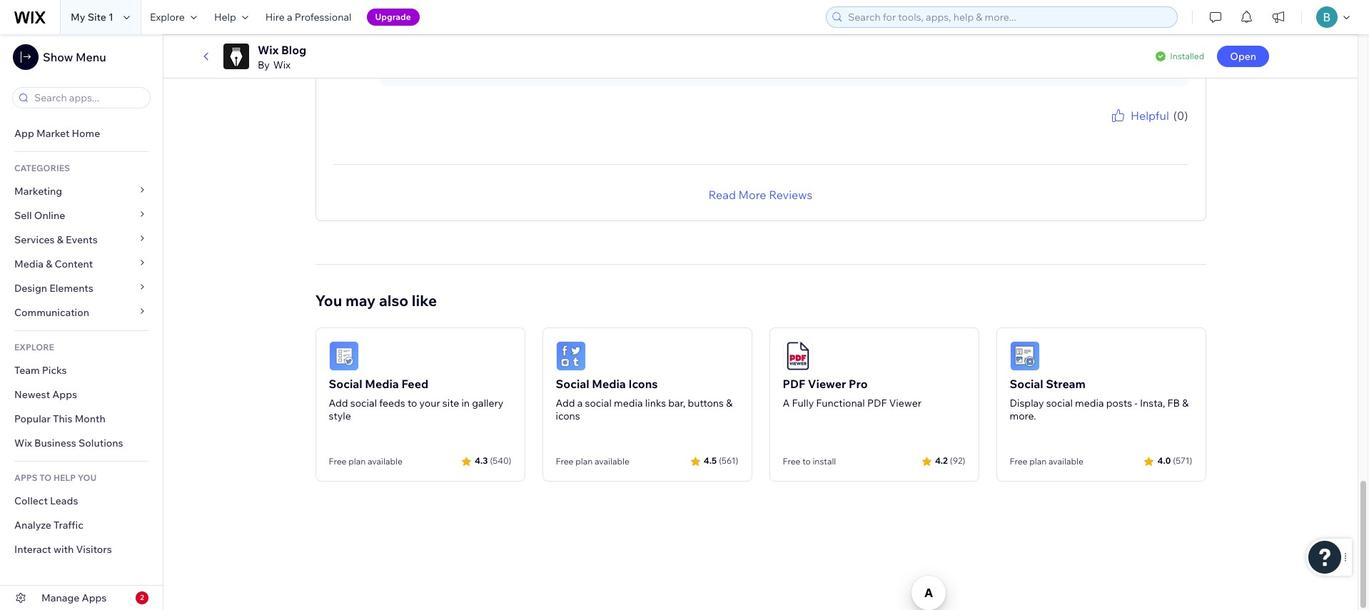Task type: vqa. For each thing, say whether or not it's contained in the screenshot.


Task type: describe. For each thing, give the bounding box(es) containing it.
0 vertical spatial pdf
[[783, 377, 806, 391]]

upgrade
[[375, 11, 411, 22]]

newest apps
[[14, 388, 77, 401]]

show menu
[[43, 50, 106, 64]]

social media feed add social feeds to your site in gallery style
[[329, 377, 504, 422]]

help
[[53, 473, 76, 483]]

newest apps link
[[0, 383, 163, 407]]

you
[[315, 291, 342, 310]]

services & events
[[14, 233, 98, 246]]

social for social media feed
[[329, 377, 362, 391]]

free for social media icons
[[556, 456, 574, 467]]

media inside media & content link
[[14, 258, 44, 271]]

free for pdf viewer pro
[[783, 456, 801, 467]]

for
[[1118, 124, 1129, 135]]

social inside social media icons add a social media links bar, buttons & icons
[[585, 397, 612, 410]]

gallery
[[472, 397, 504, 410]]

apps to help you
[[14, 473, 97, 483]]

sell online link
[[0, 203, 163, 228]]

1 vertical spatial pdf
[[867, 397, 887, 410]]

market
[[36, 127, 70, 140]]

design elements
[[14, 282, 93, 295]]

media inside social stream display social media posts - insta, fb & more.
[[1075, 397, 1104, 410]]

team inside sidebar element
[[14, 364, 40, 377]]

buttons
[[688, 397, 724, 410]]

site
[[88, 11, 106, 24]]

services & events link
[[0, 228, 163, 252]]

wix team
[[444, 30, 490, 43]]

app market home
[[14, 127, 100, 140]]

media & content link
[[0, 252, 163, 276]]

1 horizontal spatial to
[[803, 456, 811, 467]]

sell online
[[14, 209, 65, 222]]

apps for manage apps
[[82, 592, 107, 605]]

sell
[[14, 209, 32, 222]]

a
[[783, 397, 790, 410]]

collect
[[14, 495, 48, 508]]

explore
[[14, 342, 54, 353]]

social inside social stream display social media posts - insta, fb & more.
[[1046, 397, 1073, 410]]

add for social media feed
[[329, 397, 348, 410]]

app
[[14, 127, 34, 140]]

available for display
[[1049, 456, 1084, 467]]

content
[[55, 258, 93, 271]]

popular this month
[[14, 413, 106, 426]]

media for social media icons
[[592, 377, 626, 391]]

style
[[329, 410, 351, 422]]

team picks
[[14, 364, 67, 377]]

by
[[258, 59, 270, 71]]

helpful button
[[1109, 107, 1169, 124]]

(571)
[[1173, 456, 1193, 466]]

available for icons
[[595, 456, 630, 467]]

home
[[72, 127, 100, 140]]

4.3 (540)
[[475, 456, 512, 466]]

social inside social media feed add social feeds to your site in gallery style
[[350, 397, 377, 410]]

social stream display social media posts - insta, fb & more.
[[1010, 377, 1189, 422]]

4.2 (92)
[[935, 456, 966, 466]]

4.0 (571)
[[1158, 456, 1193, 466]]

you
[[78, 473, 97, 483]]

insta,
[[1140, 397, 1166, 410]]

thank you for your feedback
[[1075, 124, 1188, 135]]

you
[[1102, 124, 1116, 135]]

2
[[140, 593, 144, 603]]

analyze traffic link
[[0, 513, 163, 538]]

links
[[645, 397, 666, 410]]

display
[[1010, 397, 1044, 410]]

elements
[[49, 282, 93, 295]]

show menu button
[[13, 44, 106, 70]]

month
[[75, 413, 106, 426]]

analyze
[[14, 519, 51, 532]]

add for social media icons
[[556, 397, 575, 410]]

functional
[[816, 397, 865, 410]]

4.2
[[935, 456, 948, 466]]

0 vertical spatial your
[[1131, 124, 1149, 135]]

apps for newest apps
[[52, 388, 77, 401]]

free for social stream
[[1010, 456, 1028, 467]]

picks
[[42, 364, 67, 377]]

0 horizontal spatial viewer
[[808, 377, 846, 391]]

communication
[[14, 306, 92, 319]]

read more reviews
[[709, 188, 813, 202]]

wix for business
[[14, 437, 32, 450]]

free for social media feed
[[329, 456, 347, 467]]

media & content
[[14, 258, 93, 271]]

feedback
[[1151, 124, 1188, 135]]

icons
[[629, 377, 658, 391]]

& inside social stream display social media posts - insta, fb & more.
[[1183, 397, 1189, 410]]

available for feed
[[368, 456, 403, 467]]

& inside social media icons add a social media links bar, buttons & icons
[[726, 397, 733, 410]]

4.5
[[704, 456, 717, 466]]

with
[[54, 543, 74, 556]]

hire a professional link
[[257, 0, 360, 34]]

open button
[[1218, 46, 1270, 67]]

wix for blog
[[258, 43, 279, 57]]



Task type: locate. For each thing, give the bounding box(es) containing it.
wix inside "link"
[[14, 437, 32, 450]]

help
[[214, 11, 236, 24]]

1 available from the left
[[368, 456, 403, 467]]

1 vertical spatial to
[[803, 456, 811, 467]]

reviews
[[769, 188, 813, 202]]

site
[[443, 397, 459, 410]]

& right 'buttons'
[[726, 397, 733, 410]]

free left install
[[783, 456, 801, 467]]

4.5 (561)
[[704, 456, 739, 466]]

marketing link
[[0, 179, 163, 203]]

your left site
[[419, 397, 440, 410]]

professional
[[295, 11, 352, 24]]

to left install
[[803, 456, 811, 467]]

free plan available
[[329, 456, 403, 467], [556, 456, 630, 467], [1010, 456, 1084, 467]]

3 free from the left
[[783, 456, 801, 467]]

0 vertical spatial to
[[408, 397, 417, 410]]

leads
[[50, 495, 78, 508]]

installed
[[1170, 51, 1205, 61]]

fully
[[792, 397, 814, 410]]

team right w i icon
[[464, 30, 490, 43]]

free plan available down icons
[[556, 456, 630, 467]]

2 horizontal spatial media
[[592, 377, 626, 391]]

0 horizontal spatial your
[[419, 397, 440, 410]]

collect leads
[[14, 495, 78, 508]]

wix down popular
[[14, 437, 32, 450]]

media inside social media feed add social feeds to your site in gallery style
[[365, 377, 399, 391]]

also
[[379, 291, 408, 310]]

4.3
[[475, 456, 488, 466]]

open
[[1230, 50, 1257, 63]]

social media feed logo image
[[329, 341, 359, 371]]

plan
[[349, 456, 366, 467], [576, 456, 593, 467], [1030, 456, 1047, 467]]

1 vertical spatial your
[[419, 397, 440, 410]]

social media icons add a social media links bar, buttons & icons
[[556, 377, 733, 422]]

0 horizontal spatial media
[[614, 397, 643, 410]]

free to install
[[783, 456, 836, 467]]

apps right manage
[[82, 592, 107, 605]]

social down the stream
[[1046, 397, 1073, 410]]

Search apps... field
[[30, 88, 146, 108]]

wix up by
[[258, 43, 279, 57]]

2 horizontal spatial free plan available
[[1010, 456, 1084, 467]]

social stream logo image
[[1010, 341, 1040, 371]]

sidebar element
[[0, 34, 164, 610]]

3 available from the left
[[1049, 456, 1084, 467]]

bar,
[[668, 397, 686, 410]]

team
[[464, 30, 490, 43], [14, 364, 40, 377]]

1 horizontal spatial add
[[556, 397, 575, 410]]

design elements link
[[0, 276, 163, 301]]

add down social media icons logo
[[556, 397, 575, 410]]

1 free plan available from the left
[[329, 456, 403, 467]]

1 plan from the left
[[349, 456, 366, 467]]

0 horizontal spatial a
[[287, 11, 292, 24]]

3 social from the left
[[1010, 377, 1044, 391]]

wix
[[444, 30, 462, 43], [258, 43, 279, 57], [273, 59, 291, 71], [14, 437, 32, 450]]

available down social stream display social media posts - insta, fb & more.
[[1049, 456, 1084, 467]]

2 add from the left
[[556, 397, 575, 410]]

social for social stream
[[1010, 377, 1044, 391]]

0 horizontal spatial available
[[368, 456, 403, 467]]

social inside social media icons add a social media links bar, buttons & icons
[[556, 377, 590, 391]]

0 vertical spatial apps
[[52, 388, 77, 401]]

interact with visitors link
[[0, 538, 163, 562]]

design
[[14, 282, 47, 295]]

media
[[14, 258, 44, 271], [365, 377, 399, 391], [592, 377, 626, 391]]

wix for team
[[444, 30, 462, 43]]

app market home link
[[0, 121, 163, 146]]

2 free plan available from the left
[[556, 456, 630, 467]]

add inside social media feed add social feeds to your site in gallery style
[[329, 397, 348, 410]]

1 vertical spatial a
[[577, 397, 583, 410]]

to
[[408, 397, 417, 410], [803, 456, 811, 467]]

social
[[329, 377, 362, 391], [556, 377, 590, 391], [1010, 377, 1044, 391]]

wix blog logo image
[[223, 44, 249, 69]]

4.0
[[1158, 456, 1171, 466]]

social up display at the right of the page
[[1010, 377, 1044, 391]]

add down social media feed logo in the left bottom of the page
[[329, 397, 348, 410]]

free plan available down more.
[[1010, 456, 1084, 467]]

0 vertical spatial viewer
[[808, 377, 846, 391]]

0 horizontal spatial plan
[[349, 456, 366, 467]]

a
[[287, 11, 292, 24], [577, 397, 583, 410]]

online
[[34, 209, 65, 222]]

popular this month link
[[0, 407, 163, 431]]

0 vertical spatial team
[[464, 30, 490, 43]]

business
[[34, 437, 76, 450]]

stream
[[1046, 377, 1086, 391]]

1 horizontal spatial a
[[577, 397, 583, 410]]

hire a professional
[[265, 11, 352, 24]]

2 horizontal spatial social
[[1046, 397, 1073, 410]]

plan for icons
[[576, 456, 593, 467]]

Search for tools, apps, help & more... field
[[844, 7, 1173, 27]]

2 free from the left
[[556, 456, 574, 467]]

2 horizontal spatial social
[[1010, 377, 1044, 391]]

1 social from the left
[[329, 377, 362, 391]]

0 horizontal spatial apps
[[52, 388, 77, 401]]

wix business solutions link
[[0, 431, 163, 456]]

& left events
[[57, 233, 63, 246]]

wix business solutions
[[14, 437, 123, 450]]

visitors
[[76, 543, 112, 556]]

plan down more.
[[1030, 456, 1047, 467]]

install
[[813, 456, 836, 467]]

pro
[[849, 377, 868, 391]]

your inside social media feed add social feeds to your site in gallery style
[[419, 397, 440, 410]]

may
[[346, 291, 376, 310]]

media inside social media icons add a social media links bar, buttons & icons
[[592, 377, 626, 391]]

2 social from the left
[[556, 377, 590, 391]]

interact
[[14, 543, 51, 556]]

pdf down pro
[[867, 397, 887, 410]]

categories
[[14, 163, 70, 173]]

media for social media feed
[[365, 377, 399, 391]]

0 horizontal spatial to
[[408, 397, 417, 410]]

1 vertical spatial viewer
[[889, 397, 922, 410]]

1
[[109, 11, 113, 24]]

& right fb
[[1183, 397, 1189, 410]]

team picks link
[[0, 358, 163, 383]]

& left content
[[46, 258, 52, 271]]

free down more.
[[1010, 456, 1028, 467]]

to down feed
[[408, 397, 417, 410]]

a inside hire a professional link
[[287, 11, 292, 24]]

plan down icons
[[576, 456, 593, 467]]

2 media from the left
[[1075, 397, 1104, 410]]

2 social from the left
[[585, 397, 612, 410]]

my
[[71, 11, 85, 24]]

social right icons
[[585, 397, 612, 410]]

3 free plan available from the left
[[1010, 456, 1084, 467]]

(0)
[[1174, 108, 1188, 123]]

1 horizontal spatial social
[[585, 397, 612, 410]]

to inside social media feed add social feeds to your site in gallery style
[[408, 397, 417, 410]]

media left posts
[[1075, 397, 1104, 410]]

1 horizontal spatial media
[[1075, 397, 1104, 410]]

0 horizontal spatial pdf
[[783, 377, 806, 391]]

plan down "style"
[[349, 456, 366, 467]]

4 free from the left
[[1010, 456, 1028, 467]]

available down social media icons add a social media links bar, buttons & icons
[[595, 456, 630, 467]]

free
[[329, 456, 347, 467], [556, 456, 574, 467], [783, 456, 801, 467], [1010, 456, 1028, 467]]

2 horizontal spatial plan
[[1030, 456, 1047, 467]]

social left feeds
[[350, 397, 377, 410]]

available down feeds
[[368, 456, 403, 467]]

media down icons
[[614, 397, 643, 410]]

your
[[1131, 124, 1149, 135], [419, 397, 440, 410]]

social inside social media feed add social feeds to your site in gallery style
[[329, 377, 362, 391]]

1 horizontal spatial media
[[365, 377, 399, 391]]

1 horizontal spatial viewer
[[889, 397, 922, 410]]

1 vertical spatial apps
[[82, 592, 107, 605]]

1 horizontal spatial social
[[556, 377, 590, 391]]

0 horizontal spatial free plan available
[[329, 456, 403, 467]]

2 plan from the left
[[576, 456, 593, 467]]

a right the hire
[[287, 11, 292, 24]]

1 horizontal spatial team
[[464, 30, 490, 43]]

your right the for
[[1131, 124, 1149, 135]]

free plan available down "style"
[[329, 456, 403, 467]]

pdf up a
[[783, 377, 806, 391]]

media inside social media icons add a social media links bar, buttons & icons
[[614, 397, 643, 410]]

a inside social media icons add a social media links bar, buttons & icons
[[577, 397, 583, 410]]

0 horizontal spatial team
[[14, 364, 40, 377]]

social inside social stream display social media posts - insta, fb & more.
[[1010, 377, 1044, 391]]

2 available from the left
[[595, 456, 630, 467]]

help button
[[206, 0, 257, 34]]

(540)
[[490, 456, 512, 466]]

thank
[[1075, 124, 1100, 135]]

read
[[709, 188, 736, 202]]

free down "style"
[[329, 456, 347, 467]]

marketing
[[14, 185, 62, 198]]

0 horizontal spatial social
[[329, 377, 362, 391]]

more.
[[1010, 410, 1037, 422]]

1 social from the left
[[350, 397, 377, 410]]

newest
[[14, 388, 50, 401]]

apps up 'this'
[[52, 388, 77, 401]]

viewer right 'functional' at the bottom
[[889, 397, 922, 410]]

plan for feed
[[349, 456, 366, 467]]

collect leads link
[[0, 489, 163, 513]]

0 horizontal spatial social
[[350, 397, 377, 410]]

3 plan from the left
[[1030, 456, 1047, 467]]

1 free from the left
[[329, 456, 347, 467]]

manage apps
[[41, 592, 107, 605]]

viewer up 'functional' at the bottom
[[808, 377, 846, 391]]

wix right w i icon
[[444, 30, 462, 43]]

team down explore
[[14, 364, 40, 377]]

(92)
[[950, 456, 966, 466]]

-
[[1135, 397, 1138, 410]]

1 media from the left
[[614, 397, 643, 410]]

1 horizontal spatial free plan available
[[556, 456, 630, 467]]

free plan available for display
[[1010, 456, 1084, 467]]

social for social media icons
[[556, 377, 590, 391]]

wix blog by wix
[[258, 43, 307, 71]]

1 horizontal spatial apps
[[82, 592, 107, 605]]

free plan available for icons
[[556, 456, 630, 467]]

social down social media feed logo in the left bottom of the page
[[329, 377, 362, 391]]

free plan available for feed
[[329, 456, 403, 467]]

apps
[[52, 388, 77, 401], [82, 592, 107, 605]]

like
[[412, 291, 437, 310]]

1 horizontal spatial plan
[[576, 456, 593, 467]]

1 horizontal spatial available
[[595, 456, 630, 467]]

0 horizontal spatial add
[[329, 397, 348, 410]]

social media icons logo image
[[556, 341, 586, 371]]

media left icons
[[592, 377, 626, 391]]

plan for display
[[1030, 456, 1047, 467]]

0 vertical spatial a
[[287, 11, 292, 24]]

traffic
[[54, 519, 83, 532]]

free down icons
[[556, 456, 574, 467]]

social down social media icons logo
[[556, 377, 590, 391]]

pdf viewer pro logo image
[[783, 341, 813, 371]]

0 horizontal spatial media
[[14, 258, 44, 271]]

interact with visitors
[[14, 543, 112, 556]]

2 horizontal spatial available
[[1049, 456, 1084, 467]]

services
[[14, 233, 55, 246]]

add inside social media icons add a social media links bar, buttons & icons
[[556, 397, 575, 410]]

1 vertical spatial team
[[14, 364, 40, 377]]

social
[[350, 397, 377, 410], [585, 397, 612, 410], [1046, 397, 1073, 410]]

events
[[66, 233, 98, 246]]

w i image
[[397, 30, 432, 65]]

media up feeds
[[365, 377, 399, 391]]

solutions
[[79, 437, 123, 450]]

a down social media icons logo
[[577, 397, 583, 410]]

feeds
[[379, 397, 405, 410]]

wix right by
[[273, 59, 291, 71]]

posts
[[1107, 397, 1132, 410]]

read more reviews button
[[709, 186, 813, 203]]

1 horizontal spatial pdf
[[867, 397, 887, 410]]

1 add from the left
[[329, 397, 348, 410]]

this
[[53, 413, 72, 426]]

1 horizontal spatial your
[[1131, 124, 1149, 135]]

hire
[[265, 11, 285, 24]]

blog
[[281, 43, 307, 57]]

media up design
[[14, 258, 44, 271]]

3 social from the left
[[1046, 397, 1073, 410]]

analyze traffic
[[14, 519, 83, 532]]



